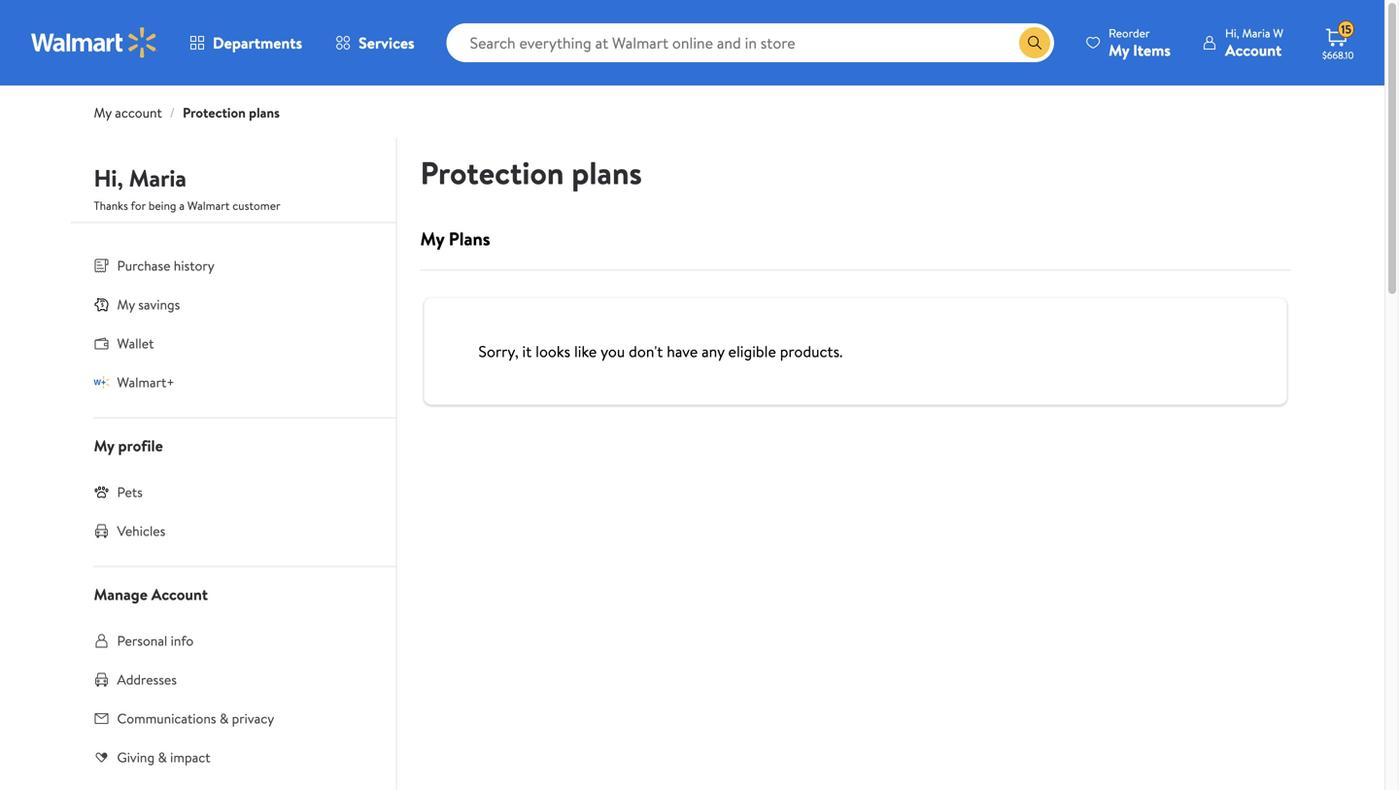 Task type: vqa. For each thing, say whether or not it's contained in the screenshot.
left the shop
no



Task type: locate. For each thing, give the bounding box(es) containing it.
my left items
[[1109, 39, 1130, 61]]

1 vertical spatial hi,
[[94, 162, 123, 194]]

0 vertical spatial &
[[220, 709, 229, 728]]

protection
[[183, 103, 246, 122], [420, 151, 564, 194]]

pets link
[[70, 473, 396, 512]]

my left profile
[[94, 435, 114, 456]]

walmart
[[187, 197, 230, 214]]

thanks
[[94, 197, 128, 214]]

1 horizontal spatial protection
[[420, 151, 564, 194]]

items
[[1134, 39, 1171, 61]]

0 horizontal spatial &
[[158, 748, 167, 767]]

1 horizontal spatial &
[[220, 709, 229, 728]]

account
[[115, 103, 162, 122]]

my for my savings
[[117, 295, 135, 314]]

walmart+
[[117, 373, 175, 392]]

maria
[[1243, 25, 1271, 41], [129, 162, 187, 194]]

1 horizontal spatial account
[[1226, 39, 1282, 61]]

my left account
[[94, 103, 112, 122]]

maria inside hi, maria thanks for being a walmart customer
[[129, 162, 187, 194]]

maria for for
[[129, 162, 187, 194]]

0 horizontal spatial account
[[151, 584, 208, 605]]

my left savings
[[117, 295, 135, 314]]

account inside hi, maria w account
[[1226, 39, 1282, 61]]

my savings link
[[70, 285, 396, 324]]

my left the plans
[[420, 226, 445, 251]]

icon image left pets
[[94, 484, 109, 500]]

hi, inside hi, maria thanks for being a walmart customer
[[94, 162, 123, 194]]

icon image left my savings
[[94, 297, 109, 312]]

/
[[170, 103, 175, 122]]

protection up the plans
[[420, 151, 564, 194]]

0 horizontal spatial plans
[[249, 103, 280, 122]]

0 horizontal spatial protection
[[183, 103, 246, 122]]

hi, inside hi, maria w account
[[1226, 25, 1240, 41]]

0 vertical spatial account
[[1226, 39, 1282, 61]]

account left $668.10
[[1226, 39, 1282, 61]]

icon image for pets
[[94, 484, 109, 500]]

services
[[359, 32, 415, 53]]

1 vertical spatial maria
[[129, 162, 187, 194]]

Walmart Site-Wide search field
[[447, 23, 1055, 62]]

protection plans link
[[183, 103, 280, 122]]

hi, maria w account
[[1226, 25, 1284, 61]]

you
[[601, 341, 625, 362]]

hi, for thanks for being a walmart customer
[[94, 162, 123, 194]]

savings
[[138, 295, 180, 314]]

my inside the reorder my items
[[1109, 39, 1130, 61]]

have
[[667, 341, 698, 362]]

1 horizontal spatial hi,
[[1226, 25, 1240, 41]]

any
[[702, 341, 725, 362]]

icon image
[[94, 297, 109, 312], [94, 375, 109, 390], [94, 484, 109, 500]]

history
[[174, 256, 215, 275]]

looks
[[536, 341, 571, 362]]

giving & impact link
[[70, 738, 396, 777]]

1 vertical spatial icon image
[[94, 375, 109, 390]]

3 icon image from the top
[[94, 484, 109, 500]]

sorry,
[[479, 341, 519, 362]]

it
[[523, 341, 532, 362]]

products.
[[780, 341, 843, 362]]

communications
[[117, 709, 216, 728]]

don't
[[629, 341, 663, 362]]

hi,
[[1226, 25, 1240, 41], [94, 162, 123, 194]]

& left privacy
[[220, 709, 229, 728]]

w
[[1274, 25, 1284, 41]]

& for communications
[[220, 709, 229, 728]]

1 horizontal spatial maria
[[1243, 25, 1271, 41]]

maria inside hi, maria w account
[[1243, 25, 1271, 41]]

1 icon image from the top
[[94, 297, 109, 312]]

&
[[220, 709, 229, 728], [158, 748, 167, 767]]

account up info
[[151, 584, 208, 605]]

communications & privacy
[[117, 709, 274, 728]]

addresses
[[117, 670, 177, 689]]

0 horizontal spatial hi,
[[94, 162, 123, 194]]

my for my plans
[[420, 226, 445, 251]]

1 vertical spatial protection
[[420, 151, 564, 194]]

my account / protection plans
[[94, 103, 280, 122]]

a
[[179, 197, 185, 214]]

2 icon image from the top
[[94, 375, 109, 390]]

1 horizontal spatial plans
[[572, 151, 642, 194]]

& right 'giving'
[[158, 748, 167, 767]]

my plans
[[420, 226, 490, 251]]

maria up being
[[129, 162, 187, 194]]

manage account
[[94, 584, 208, 605]]

icon image for my savings
[[94, 297, 109, 312]]

1 vertical spatial &
[[158, 748, 167, 767]]

0 horizontal spatial maria
[[129, 162, 187, 194]]

plans
[[249, 103, 280, 122], [572, 151, 642, 194]]

icon image inside walmart+ link
[[94, 375, 109, 390]]

1 vertical spatial plans
[[572, 151, 642, 194]]

hi, maria link
[[94, 162, 187, 202]]

wallet
[[117, 334, 154, 353]]

1 vertical spatial account
[[151, 584, 208, 605]]

maria left "w"
[[1243, 25, 1271, 41]]

icon image inside pets link
[[94, 484, 109, 500]]

reorder my items
[[1109, 25, 1171, 61]]

0 vertical spatial maria
[[1243, 25, 1271, 41]]

hi, up thanks
[[94, 162, 123, 194]]

account
[[1226, 39, 1282, 61], [151, 584, 208, 605]]

like
[[574, 341, 597, 362]]

hi, left "w"
[[1226, 25, 1240, 41]]

icon image inside the my savings link
[[94, 297, 109, 312]]

0 vertical spatial hi,
[[1226, 25, 1240, 41]]

0 vertical spatial icon image
[[94, 297, 109, 312]]

protection right /
[[183, 103, 246, 122]]

my
[[1109, 39, 1130, 61], [94, 103, 112, 122], [420, 226, 445, 251], [117, 295, 135, 314], [94, 435, 114, 456]]

my savings
[[117, 295, 180, 314]]

vehicles link
[[70, 512, 396, 551]]

hi, for account
[[1226, 25, 1240, 41]]

icon image left walmart+ on the left top of the page
[[94, 375, 109, 390]]

2 vertical spatial icon image
[[94, 484, 109, 500]]



Task type: describe. For each thing, give the bounding box(es) containing it.
search icon image
[[1028, 35, 1043, 51]]

my profile
[[94, 435, 163, 456]]

purchase history
[[117, 256, 215, 275]]

Search search field
[[447, 23, 1055, 62]]

pets
[[117, 483, 143, 502]]

my account link
[[94, 103, 162, 122]]

maria for account
[[1243, 25, 1271, 41]]

protection plans
[[420, 151, 642, 194]]

walmart+ link
[[70, 363, 396, 402]]

15
[[1342, 21, 1352, 38]]

hi, maria thanks for being a walmart customer
[[94, 162, 281, 214]]

info
[[171, 631, 194, 650]]

manage
[[94, 584, 148, 605]]

0 vertical spatial protection
[[183, 103, 246, 122]]

personal
[[117, 631, 167, 650]]

eligible
[[729, 341, 777, 362]]

departments
[[213, 32, 302, 53]]

my for my profile
[[94, 435, 114, 456]]

reorder
[[1109, 25, 1150, 41]]

purchase history link
[[70, 246, 396, 285]]

& for giving
[[158, 748, 167, 767]]

$668.10
[[1323, 49, 1355, 62]]

being
[[149, 197, 176, 214]]

addresses link
[[70, 661, 396, 699]]

wallet link
[[70, 324, 396, 363]]

personal info link
[[70, 622, 396, 661]]

purchase
[[117, 256, 171, 275]]

giving & impact
[[117, 748, 210, 767]]

services button
[[319, 19, 431, 66]]

0 vertical spatial plans
[[249, 103, 280, 122]]

communications & privacy link
[[70, 699, 396, 738]]

sorry, it looks like you don't have any eligible products.
[[479, 341, 843, 362]]

plans
[[449, 226, 490, 251]]

giving
[[117, 748, 155, 767]]

for
[[131, 197, 146, 214]]

departments button
[[173, 19, 319, 66]]

personal info
[[117, 631, 194, 650]]

plans inside protection plan selection title element
[[572, 151, 642, 194]]

icon image for walmart+
[[94, 375, 109, 390]]

privacy
[[232, 709, 274, 728]]

vehicles
[[117, 522, 166, 540]]

walmart image
[[31, 27, 157, 58]]

profile
[[118, 435, 163, 456]]

protection plan selection title element
[[420, 138, 1291, 208]]

customer
[[233, 197, 281, 214]]

impact
[[170, 748, 210, 767]]



